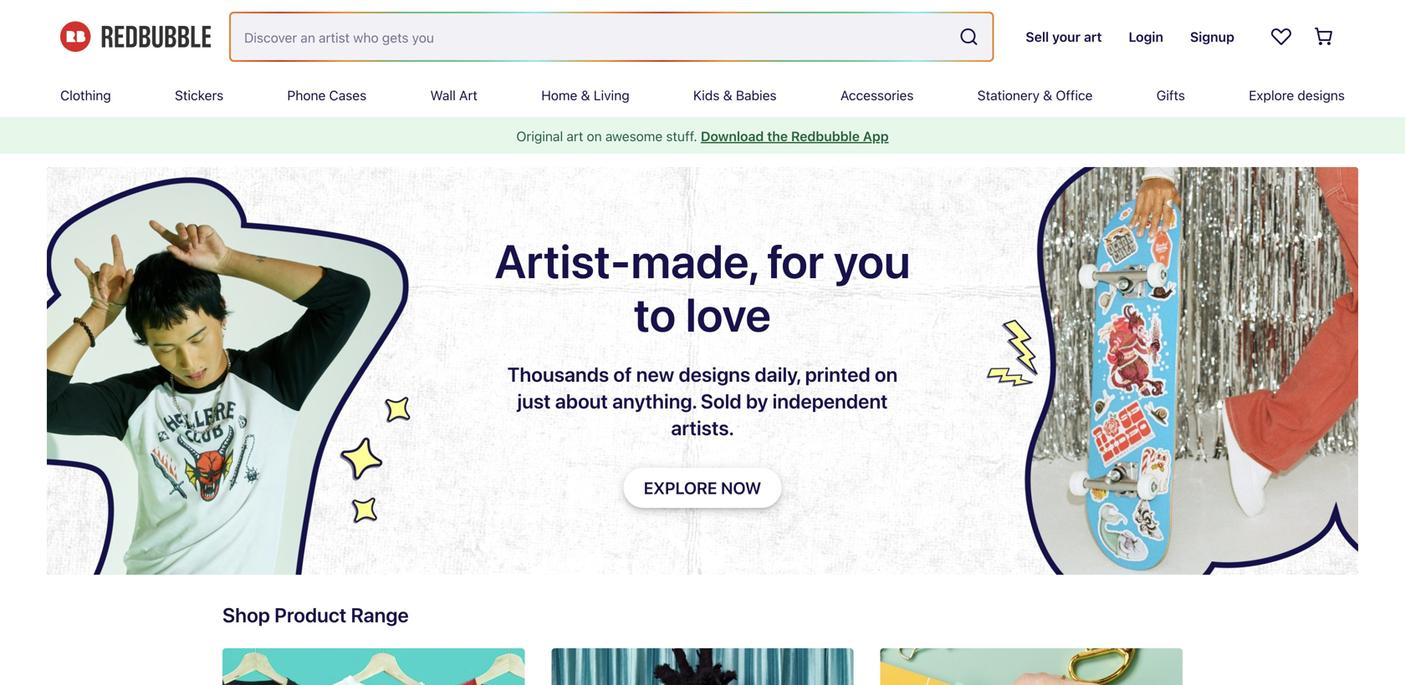 Task type: locate. For each thing, give the bounding box(es) containing it.
kids & babies link
[[693, 74, 777, 117]]

&
[[581, 87, 590, 103], [723, 87, 732, 103], [1043, 87, 1053, 103]]

on right printed
[[875, 363, 898, 386]]

designs right explore
[[1298, 87, 1345, 103]]

menu bar
[[60, 74, 1345, 117]]

0 horizontal spatial &
[[581, 87, 590, 103]]

2 horizontal spatial &
[[1043, 87, 1053, 103]]

stickers
[[175, 87, 223, 103]]

range
[[351, 604, 409, 627]]

sold
[[701, 390, 742, 413]]

wall art link
[[430, 74, 478, 117]]

gifts link
[[1157, 74, 1185, 117]]

1 & from the left
[[581, 87, 590, 103]]

1 vertical spatial on
[[875, 363, 898, 386]]

you
[[834, 233, 911, 289]]

0 vertical spatial on
[[587, 128, 602, 144]]

download
[[701, 128, 764, 144]]

artists.
[[671, 417, 734, 440]]

& for kids
[[723, 87, 732, 103]]

wall
[[430, 87, 456, 103]]

original
[[516, 128, 563, 144]]

shop stickers image
[[881, 649, 1183, 686]]

0 horizontal spatial designs
[[679, 363, 751, 386]]

& left living
[[581, 87, 590, 103]]

1 vertical spatial designs
[[679, 363, 751, 386]]

on inside "thousands of new designs daily, printed on just about anything. sold by independent artists."
[[875, 363, 898, 386]]

redbubble logo image
[[60, 22, 211, 52]]

phone
[[287, 87, 326, 103]]

home & living
[[541, 87, 630, 103]]

designs
[[1298, 87, 1345, 103], [679, 363, 751, 386]]

Search term search field
[[231, 13, 952, 60]]

kids
[[693, 87, 720, 103]]

on right art
[[587, 128, 602, 144]]

explore
[[1249, 87, 1294, 103]]

shop product range
[[223, 604, 409, 627]]

& left office at the right
[[1043, 87, 1053, 103]]

made,
[[631, 233, 758, 289]]

by
[[746, 390, 768, 413]]

accessories
[[841, 87, 914, 103]]

home & living link
[[541, 74, 630, 117]]

& right kids
[[723, 87, 732, 103]]

& inside home & living link
[[581, 87, 590, 103]]

redbubble
[[791, 128, 860, 144]]

0 vertical spatial designs
[[1298, 87, 1345, 103]]

home
[[541, 87, 577, 103]]

art
[[459, 87, 478, 103]]

daily,
[[755, 363, 801, 386]]

to
[[634, 287, 676, 342]]

thousands of new designs daily, printed on just about anything. sold by independent artists.
[[508, 363, 898, 440]]

designs up sold in the bottom of the page
[[679, 363, 751, 386]]

shop
[[223, 604, 270, 627]]

clothing
[[60, 87, 111, 103]]

app
[[863, 128, 889, 144]]

thousands
[[508, 363, 609, 386]]

of
[[613, 363, 632, 386]]

love
[[686, 287, 771, 342]]

artist-
[[495, 233, 631, 289]]

& for home
[[581, 87, 590, 103]]

2 & from the left
[[723, 87, 732, 103]]

& inside kids & babies link
[[723, 87, 732, 103]]

1 horizontal spatial on
[[875, 363, 898, 386]]

stationery
[[978, 87, 1040, 103]]

& inside stationery & office link
[[1043, 87, 1053, 103]]

designs inside menu bar
[[1298, 87, 1345, 103]]

phone cases
[[287, 87, 367, 103]]

None field
[[231, 13, 992, 60]]

1 horizontal spatial &
[[723, 87, 732, 103]]

3 & from the left
[[1043, 87, 1053, 103]]

babies
[[736, 87, 777, 103]]

1 horizontal spatial designs
[[1298, 87, 1345, 103]]

kids & babies
[[693, 87, 777, 103]]

on
[[587, 128, 602, 144], [875, 363, 898, 386]]



Task type: vqa. For each thing, say whether or not it's contained in the screenshot.
left Cookie
no



Task type: describe. For each thing, give the bounding box(es) containing it.
& for stationery
[[1043, 87, 1053, 103]]

shop t-shirts image
[[223, 649, 525, 686]]

menu bar containing clothing
[[60, 74, 1345, 117]]

stickers link
[[175, 74, 223, 117]]

living
[[594, 87, 630, 103]]

accessories link
[[841, 74, 914, 117]]

shop posters image
[[552, 649, 854, 686]]

anything.
[[612, 390, 696, 413]]

printed
[[805, 363, 871, 386]]

clothing link
[[60, 74, 111, 117]]

explore designs link
[[1249, 74, 1345, 117]]

about
[[555, 390, 608, 413]]

just
[[517, 390, 551, 413]]

independent
[[773, 390, 888, 413]]

stuff.
[[666, 128, 697, 144]]

art
[[567, 128, 583, 144]]

wall art
[[430, 87, 478, 103]]

stationery & office
[[978, 87, 1093, 103]]

explore designs
[[1249, 87, 1345, 103]]

designs inside "thousands of new designs daily, printed on just about anything. sold by independent artists."
[[679, 363, 751, 386]]

gifts
[[1157, 87, 1185, 103]]

phone cases link
[[287, 74, 367, 117]]

for
[[767, 233, 824, 289]]

artist-made, for you to love
[[495, 233, 911, 342]]

product
[[274, 604, 347, 627]]

office
[[1056, 87, 1093, 103]]

download the redbubble app link
[[701, 128, 889, 144]]

new
[[636, 363, 674, 386]]

original art on awesome stuff. download the redbubble app
[[516, 128, 889, 144]]

the
[[767, 128, 788, 144]]

0 horizontal spatial on
[[587, 128, 602, 144]]

cases
[[329, 87, 367, 103]]

awesome
[[606, 128, 663, 144]]

stationery & office link
[[978, 74, 1093, 117]]



